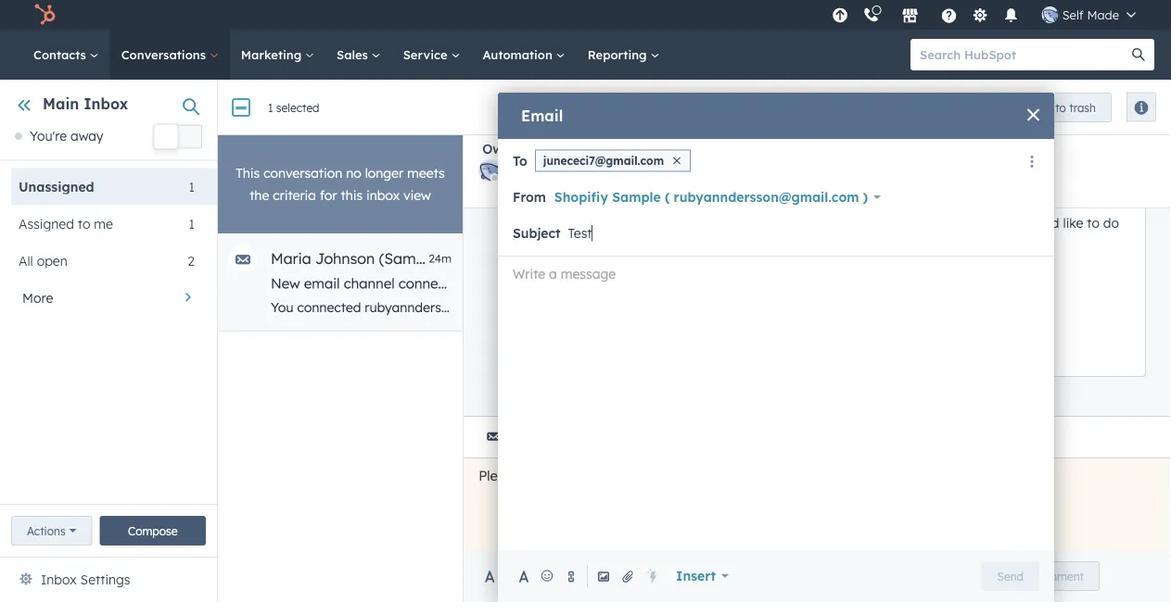 Task type: vqa. For each thing, say whether or not it's contained in the screenshot.
Calling Icon dropdown button
yes



Task type: describe. For each thing, give the bounding box(es) containing it.
actions
[[27, 524, 66, 538]]

2 link opens in a new window image from the top
[[740, 91, 755, 106]]

close
[[874, 101, 902, 115]]

longer
[[365, 165, 404, 181]]

connected down email
[[297, 300, 361, 316]]

default
[[640, 195, 688, 211]]

upgrade image
[[832, 8, 849, 25]]

new for new form channel connected
[[520, 87, 552, 106]]

shopifiy sample ( rubyanndersson@gmail.com )
[[554, 189, 868, 205]]

marketing link
[[230, 30, 326, 80]]

open
[[283, 100, 311, 114]]

all open
[[19, 253, 67, 269]]

hubspot
[[488, 275, 546, 293]]

ruby anderson image
[[1042, 6, 1059, 23]]

view
[[403, 187, 431, 204]]

you're away
[[30, 128, 103, 144]]

settings
[[80, 572, 130, 588]]

choose inside new email channel connected to hubspot you connected rubyanndersson@gmail.com any new emails sent to this address will also appear here. choose what you'd like to do next:  try it out s
[[898, 300, 943, 316]]

you'd
[[981, 300, 1014, 316]]

insert for send
[[676, 568, 716, 585]]

johnson inside row
[[315, 249, 375, 268]]

move
[[1024, 101, 1052, 115]]

no
[[346, 165, 361, 181]]

unassigned
[[19, 178, 94, 195]]

next: inside new email channel connected to hubspot you connected rubyanndersson@gmail.com any new emails sent to this address will also appear here. choose what you'd like to do next:  try it out s
[[1077, 300, 1107, 316]]

you inside new email channel connected to hubspot you connected rubyanndersson@gmail.com any new emails sent to this address will also appear here. choose what you'd like to do next:  try it out s
[[271, 300, 294, 316]]

main content containing new form channel connected
[[218, 0, 1171, 603]]

connected down 24m
[[399, 275, 467, 293]]

close image
[[673, 157, 681, 165]]

please
[[479, 468, 520, 485]]

priority
[[639, 141, 687, 157]]

category
[[748, 141, 808, 157]]

0 horizontal spatial try
[[541, 273, 562, 289]]

tickets.
[[896, 215, 940, 231]]

move to trash button
[[988, 93, 1112, 122]]

self made menu
[[827, 0, 1149, 30]]

please keep an eye on this!
[[479, 468, 651, 485]]

add comment
[[1010, 570, 1084, 584]]

service link
[[392, 30, 471, 80]]

from
[[513, 189, 546, 205]]

owner
[[482, 141, 524, 157]]

reporting
[[588, 47, 651, 62]]

medium
[[656, 163, 708, 179]]

form inside "link"
[[557, 87, 592, 106]]

junececi7@gmail.com
[[543, 154, 664, 168]]

search image
[[1132, 48, 1145, 61]]

as
[[879, 215, 893, 231]]

you connected default ticket form (nov 1, 2023 11:28:05 am) any new submissions to this form will also appear here as tickets. choose what you'd like to do next:
[[541, 195, 1119, 250]]

you're away image
[[15, 133, 22, 140]]

close conversation button
[[838, 93, 989, 122]]

add comment button
[[994, 562, 1100, 592]]

toolbar containing owner
[[479, 141, 1155, 200]]

contact) inside row
[[441, 249, 502, 268]]

open
[[37, 253, 67, 269]]

this conversation no longer meets the criteria for this inbox view
[[236, 165, 445, 204]]

move to trash
[[1024, 101, 1096, 115]]

Open button
[[267, 92, 327, 122]]

sales link
[[326, 30, 392, 80]]

contact) inside "new form channel connected" 'heading'
[[678, 109, 734, 126]]

self
[[1062, 7, 1084, 22]]

add
[[1010, 570, 1031, 584]]

maria inside row
[[271, 249, 311, 268]]

self made
[[1062, 7, 1119, 22]]

to left me
[[78, 215, 90, 232]]

Search HubSpot search field
[[911, 39, 1138, 70]]

eye
[[579, 468, 601, 485]]

to left hubspot
[[471, 275, 484, 293]]

also for (nov
[[772, 215, 797, 231]]

out inside new email channel connected to hubspot you connected rubyanndersson@gmail.com any new emails sent to this address will also appear here. choose what you'd like to do next:  try it out s
[[1144, 300, 1164, 316]]

shopifiy
[[554, 189, 608, 205]]

subject
[[513, 225, 561, 242]]

to right sent
[[671, 300, 684, 316]]

0 vertical spatial inbox
[[84, 95, 128, 113]]

new form channel connected
[[520, 87, 736, 106]]

made
[[1087, 7, 1119, 22]]

close conversation
[[874, 101, 973, 115]]

insert for add comment
[[642, 568, 682, 585]]

appear for hubspot
[[816, 300, 861, 316]]

criteria
[[273, 187, 316, 204]]

you'd
[[1026, 215, 1060, 231]]

an
[[559, 468, 575, 485]]

selected
[[276, 101, 320, 115]]

marketplaces button
[[891, 0, 930, 30]]

reporting link
[[577, 30, 671, 80]]

email
[[521, 107, 563, 125]]

self made button
[[1031, 0, 1147, 30]]

sales
[[337, 47, 372, 62]]

calling icon image
[[863, 7, 880, 24]]

help image
[[941, 8, 958, 25]]

product
[[765, 175, 809, 189]]

johnson inside "new form channel connected" 'heading'
[[561, 109, 616, 126]]

anderson
[[542, 163, 604, 179]]

actions button
[[11, 517, 92, 546]]

marketplaces image
[[902, 8, 919, 25]]

also for hubspot
[[788, 300, 813, 316]]

24m
[[429, 252, 452, 266]]

you're
[[30, 128, 67, 144]]

to
[[513, 153, 527, 169]]

next: inside you connected default ticket form (nov 1, 2023 11:28:05 am) any new submissions to this form will also appear here as tickets. choose what you'd like to do next:
[[541, 234, 570, 250]]

more
[[22, 290, 53, 306]]

compose
[[128, 524, 178, 538]]

channel for form
[[597, 87, 655, 106]]

11:28:05
[[851, 195, 903, 211]]

will for hubspot
[[765, 300, 784, 316]]

appear for (nov
[[800, 215, 845, 231]]

contacts link
[[22, 30, 110, 80]]

settings image
[[972, 8, 989, 25]]

to right you'd
[[1041, 300, 1054, 316]]

inbox inside inbox settings link
[[41, 572, 77, 588]]

to inside 'button'
[[1056, 101, 1066, 115]]

insert button for add comment
[[630, 558, 707, 595]]

like inside new email channel connected to hubspot you connected rubyanndersson@gmail.com any new emails sent to this address will also appear here. choose what you'd like to do next:  try it out s
[[1018, 300, 1038, 316]]

marketing
[[241, 47, 305, 62]]

you inside you connected default ticket form (nov 1, 2023 11:28:05 am) any new submissions to this form will also appear here as tickets. choose what you'd like to do next:
[[541, 195, 565, 211]]

inbox settings
[[41, 572, 130, 588]]

new button
[[1023, 92, 1089, 122]]

will for (nov
[[749, 215, 768, 231]]

1 selected
[[268, 101, 320, 115]]

new form channel connected heading
[[464, 80, 1171, 135]]

sent
[[642, 300, 667, 316]]

this for ticket
[[690, 215, 712, 231]]

rubyanndersson@gmail.com inside new email channel connected to hubspot you connected rubyanndersson@gmail.com any new emails sent to this address will also appear here. choose what you'd like to do next:  try it out s
[[365, 300, 539, 316]]



Task type: locate. For each thing, give the bounding box(es) containing it.
1 horizontal spatial try
[[1110, 300, 1129, 316]]

it inside new email channel connected to hubspot you connected rubyanndersson@gmail.com any new emails sent to this address will also appear here. choose what you'd like to do next:  try it out s
[[1132, 300, 1140, 316]]

None text field
[[568, 215, 1028, 252]]

it right hubspot
[[566, 273, 575, 289]]

connected up priority
[[660, 87, 736, 106]]

ticket
[[692, 195, 728, 211]]

main content
[[218, 0, 1171, 603]]

toolbar
[[479, 141, 1155, 200]]

0 vertical spatial you
[[541, 195, 565, 211]]

rubyanndersson@gmail.com down product
[[674, 189, 859, 205]]

any down the 'try it out'
[[543, 300, 566, 316]]

hubspot image
[[33, 4, 56, 26]]

0 horizontal spatial it
[[566, 273, 575, 289]]

like right you'd
[[1063, 215, 1083, 231]]

to right you'd
[[1087, 215, 1100, 231]]

0 horizontal spatial what
[[947, 300, 977, 316]]

0 vertical spatial maria
[[520, 109, 557, 126]]

1 link opens in a new window image from the top
[[740, 89, 755, 108]]

try it out
[[541, 273, 600, 289]]

group containing close conversation
[[838, 93, 1112, 122]]

like
[[1063, 215, 1083, 231], [1018, 300, 1038, 316]]

s
[[1168, 300, 1171, 316]]

1 horizontal spatial out
[[1144, 300, 1164, 316]]

sample
[[612, 189, 661, 205]]

1 vertical spatial try
[[1110, 300, 1129, 316]]

0 vertical spatial any
[[541, 215, 564, 231]]

send button
[[982, 562, 1040, 592]]

2 insert from the left
[[676, 568, 716, 585]]

(sample inside email from maria johnson (sample contact) with subject new email channel connected to hubspot row
[[379, 249, 437, 268]]

this!
[[625, 468, 651, 485]]

me
[[94, 215, 113, 232]]

group down search icon
[[1089, 92, 1156, 122]]

1 vertical spatial channel
[[344, 275, 395, 293]]

group inside "new form channel connected" 'heading'
[[1089, 92, 1156, 122]]

to left trash
[[1056, 101, 1066, 115]]

0 vertical spatial choose
[[943, 215, 989, 231]]

1 vertical spatial choose
[[898, 300, 943, 316]]

what inside you connected default ticket form (nov 1, 2023 11:28:05 am) any new submissions to this form will also appear here as tickets. choose what you'd like to do next:
[[993, 215, 1023, 231]]

next: up the 'try it out'
[[541, 234, 570, 250]]

appear inside new email channel connected to hubspot you connected rubyanndersson@gmail.com any new emails sent to this address will also appear here. choose what you'd like to do next:  try it out s
[[816, 300, 861, 316]]

also inside new email channel connected to hubspot you connected rubyanndersson@gmail.com any new emails sent to this address will also appear here. choose what you'd like to do next:  try it out s
[[788, 300, 813, 316]]

1 for unassigned
[[189, 178, 195, 195]]

will
[[749, 215, 768, 231], [765, 300, 784, 316]]

new inside you connected default ticket form (nov 1, 2023 11:28:05 am) any new submissions to this form will also appear here as tickets. choose what you'd like to do next:
[[568, 215, 592, 231]]

1 horizontal spatial like
[[1063, 215, 1083, 231]]

1 vertical spatial maria johnson (sample contact)
[[271, 249, 502, 268]]

1 horizontal spatial (sample
[[620, 109, 674, 126]]

choose right the tickets.
[[943, 215, 989, 231]]

2 insert button from the left
[[664, 558, 741, 595]]

1 vertical spatial any
[[543, 300, 566, 316]]

next:
[[541, 234, 570, 250], [1077, 300, 1107, 316]]

connected inside you connected default ticket form (nov 1, 2023 11:28:05 am) any new submissions to this form will also appear here as tickets. choose what you'd like to do next:
[[569, 195, 636, 211]]

1 horizontal spatial maria johnson (sample contact)
[[520, 109, 734, 126]]

medium button
[[639, 160, 733, 181]]

inbox settings link
[[41, 569, 130, 592]]

None button
[[326, 92, 393, 122]]

channel
[[597, 87, 655, 106], [344, 275, 395, 293]]

1
[[268, 101, 273, 115], [189, 178, 195, 195], [189, 215, 195, 232]]

open group
[[267, 92, 393, 122]]

1 vertical spatial new
[[570, 300, 595, 316]]

rubyanndersson@gmail.com inside shopifiy sample ( rubyanndersson@gmail.com ) popup button
[[674, 189, 859, 205]]

1 vertical spatial (sample
[[379, 249, 437, 268]]

0 horizontal spatial johnson
[[315, 249, 375, 268]]

1 vertical spatial it
[[1132, 300, 1140, 316]]

form down ticket
[[716, 215, 745, 231]]

this down no
[[341, 187, 363, 204]]

close image
[[1028, 109, 1040, 121]]

conversation inside close conversation button
[[906, 101, 973, 115]]

conversations link
[[110, 30, 230, 80]]

out
[[579, 273, 600, 289], [1144, 300, 1164, 316]]

it left s
[[1132, 300, 1140, 316]]

conversation right close
[[906, 101, 973, 115]]

add comment group
[[994, 562, 1100, 592]]

what left you'd
[[947, 300, 977, 316]]

1 horizontal spatial do
[[1103, 215, 1119, 231]]

will inside new email channel connected to hubspot you connected rubyanndersson@gmail.com any new emails sent to this address will also appear here. choose what you'd like to do next:  try it out s
[[765, 300, 784, 316]]

it
[[566, 273, 575, 289], [1132, 300, 1140, 316]]

rubyanndersson@gmail.com down 24m
[[365, 300, 539, 316]]

0 horizontal spatial channel
[[344, 275, 395, 293]]

appear left 'here.'
[[816, 300, 861, 316]]

maria johnson (sample contact) inside "new form channel connected" 'heading'
[[520, 109, 734, 126]]

do
[[1103, 215, 1119, 231], [1058, 300, 1074, 316]]

any down from
[[541, 215, 564, 231]]

0 horizontal spatial do
[[1058, 300, 1074, 316]]

1 vertical spatial contact)
[[441, 249, 502, 268]]

do inside new email channel connected to hubspot you connected rubyanndersson@gmail.com any new emails sent to this address will also appear here. choose what you'd like to do next:  try it out s
[[1058, 300, 1074, 316]]

form left (nov on the top of the page
[[732, 195, 763, 211]]

maria inside "new form channel connected" 'heading'
[[520, 109, 557, 126]]

1 vertical spatial maria
[[271, 249, 311, 268]]

1 vertical spatial form
[[732, 195, 763, 211]]

new for new email channel connected to hubspot you connected rubyanndersson@gmail.com any new emails sent to this address will also appear here. choose what you'd like to do next:  try it out s
[[271, 275, 300, 293]]

johnson up email
[[315, 249, 375, 268]]

1 vertical spatial next:
[[1077, 300, 1107, 316]]

johnson
[[561, 109, 616, 126], [315, 249, 375, 268]]

maria johnson (sample contact) down the new form channel connected
[[520, 109, 734, 126]]

automation
[[483, 47, 556, 62]]

ruby anderson
[[505, 163, 604, 179]]

insert button for send
[[664, 558, 741, 595]]

choose right 'here.'
[[898, 300, 943, 316]]

what
[[993, 215, 1023, 231], [947, 300, 977, 316]]

channel inside new email channel connected to hubspot you connected rubyanndersson@gmail.com any new emails sent to this address will also appear here. choose what you'd like to do next:  try it out s
[[344, 275, 395, 293]]

insert button
[[630, 558, 707, 595], [664, 558, 741, 595]]

1 vertical spatial you
[[271, 300, 294, 316]]

1 vertical spatial what
[[947, 300, 977, 316]]

help button
[[934, 0, 965, 30]]

0 horizontal spatial out
[[579, 273, 600, 289]]

0 horizontal spatial rubyanndersson@gmail.com
[[365, 300, 539, 316]]

1 vertical spatial like
[[1018, 300, 1038, 316]]

0 horizontal spatial like
[[1018, 300, 1038, 316]]

try inside new email channel connected to hubspot you connected rubyanndersson@gmail.com any new emails sent to this address will also appear here. choose what you'd like to do next:  try it out s
[[1110, 300, 1129, 316]]

form
[[557, 87, 592, 106], [732, 195, 763, 211], [716, 215, 745, 231]]

meets
[[407, 165, 445, 181]]

settings link
[[969, 5, 992, 25]]

compose button
[[100, 517, 206, 546]]

1 for assigned to me
[[189, 215, 195, 232]]

2 vertical spatial this
[[687, 300, 709, 316]]

2 vertical spatial 1
[[189, 215, 195, 232]]

inbox up away
[[84, 95, 128, 113]]

1 horizontal spatial rubyanndersson@gmail.com
[[674, 189, 859, 205]]

0 horizontal spatial maria johnson (sample contact)
[[271, 249, 502, 268]]

channel up maria johnson (sample contact) link
[[597, 87, 655, 106]]

0 vertical spatial what
[[993, 215, 1023, 231]]

1 horizontal spatial contact)
[[678, 109, 734, 126]]

new inside new email channel connected to hubspot you connected rubyanndersson@gmail.com any new emails sent to this address will also appear here. choose what you'd like to do next:  try it out s
[[570, 300, 595, 316]]

calling icon button
[[856, 3, 887, 27]]

main
[[43, 95, 79, 113]]

this inside new email channel connected to hubspot you connected rubyanndersson@gmail.com any new emails sent to this address will also appear here. choose what you'd like to do next:  try it out s
[[687, 300, 709, 316]]

new inside "link"
[[520, 87, 552, 106]]

0 horizontal spatial you
[[271, 300, 294, 316]]

also inside you connected default ticket form (nov 1, 2023 11:28:05 am) any new submissions to this form will also appear here as tickets. choose what you'd like to do next:
[[772, 215, 797, 231]]

appear inside you connected default ticket form (nov 1, 2023 11:28:05 am) any new submissions to this form will also appear here as tickets. choose what you'd like to do next:
[[800, 215, 845, 231]]

conversation for close
[[906, 101, 973, 115]]

any inside you connected default ticket form (nov 1, 2023 11:28:05 am) any new submissions to this form will also appear here as tickets. choose what you'd like to do next:
[[541, 215, 564, 231]]

0 vertical spatial rubyanndersson@gmail.com
[[674, 189, 859, 205]]

group
[[1089, 92, 1156, 122], [838, 93, 1112, 122]]

try
[[541, 273, 562, 289], [1110, 300, 1129, 316]]

group down search hubspot search field
[[838, 93, 1112, 122]]

main inbox
[[43, 95, 128, 113]]

inbox
[[366, 187, 400, 204]]

connected up submissions at the top
[[569, 195, 636, 211]]

out up emails
[[579, 273, 600, 289]]

1 vertical spatial will
[[765, 300, 784, 316]]

0 vertical spatial 1
[[268, 101, 273, 115]]

new
[[520, 87, 552, 106], [1038, 100, 1062, 114], [271, 275, 300, 293]]

automation link
[[471, 30, 577, 80]]

1 vertical spatial johnson
[[315, 249, 375, 268]]

(nov
[[767, 195, 798, 211]]

1 vertical spatial also
[[788, 300, 813, 316]]

channel right email
[[344, 275, 395, 293]]

1 horizontal spatial next:
[[1077, 300, 1107, 316]]

1 up 2
[[189, 215, 195, 232]]

here
[[848, 215, 875, 231]]

0 horizontal spatial maria
[[271, 249, 311, 268]]

0 horizontal spatial inbox
[[41, 572, 77, 588]]

0 vertical spatial (sample
[[620, 109, 674, 126]]

0 vertical spatial new
[[568, 215, 592, 231]]

contact) up close icon
[[678, 109, 734, 126]]

1 vertical spatial inbox
[[41, 572, 77, 588]]

rubyanndersson@gmail.com
[[674, 189, 859, 205], [365, 300, 539, 316]]

1 left open at the left top
[[268, 101, 273, 115]]

what left you'd
[[993, 215, 1023, 231]]

1 horizontal spatial maria
[[520, 109, 557, 126]]

1,
[[802, 195, 813, 211]]

1 vertical spatial conversation
[[264, 165, 342, 181]]

will down (nov on the top of the page
[[749, 215, 768, 231]]

2 horizontal spatial new
[[1038, 100, 1062, 114]]

0 horizontal spatial conversation
[[264, 165, 342, 181]]

0 vertical spatial will
[[749, 215, 768, 231]]

also right address at the right of page
[[788, 300, 813, 316]]

new email channel connected to hubspot you connected rubyanndersson@gmail.com any new emails sent to this address will also appear here. choose what you'd like to do next:  try it out s
[[271, 275, 1171, 316]]

1 insert button from the left
[[630, 558, 707, 595]]

send
[[997, 570, 1024, 584]]

am)
[[907, 195, 932, 211]]

1 horizontal spatial it
[[1132, 300, 1140, 316]]

conversation for this
[[264, 165, 342, 181]]

new inside new email channel connected to hubspot you connected rubyanndersson@gmail.com any new emails sent to this address will also appear here. choose what you'd like to do next:  try it out s
[[271, 275, 300, 293]]

0 vertical spatial like
[[1063, 215, 1083, 231]]

(sample down new form channel connected "link"
[[620, 109, 674, 126]]

new form channel connected link
[[520, 87, 759, 108]]

email from maria johnson (sample contact) with subject new email channel connected to hubspot row
[[218, 234, 1171, 332]]

what inside new email channel connected to hubspot you connected rubyanndersson@gmail.com any new emails sent to this address will also appear here. choose what you'd like to do next:  try it out s
[[947, 300, 977, 316]]

form up email
[[557, 87, 592, 106]]

the
[[250, 187, 269, 204]]

1 horizontal spatial what
[[993, 215, 1023, 231]]

this for connected
[[687, 300, 709, 316]]

do right you'd
[[1103, 215, 1119, 231]]

any inside new email channel connected to hubspot you connected rubyanndersson@gmail.com any new emails sent to this address will also appear here. choose what you'd like to do next:  try it out s
[[543, 300, 566, 316]]

0 vertical spatial this
[[341, 187, 363, 204]]

0 vertical spatial conversation
[[906, 101, 973, 115]]

you
[[541, 195, 565, 211], [271, 300, 294, 316]]

comment
[[1034, 570, 1084, 584]]

2
[[188, 253, 195, 269]]

maria
[[520, 109, 557, 126], [271, 249, 311, 268]]

0 vertical spatial form
[[557, 87, 592, 106]]

0 horizontal spatial (sample
[[379, 249, 437, 268]]

1 vertical spatial rubyanndersson@gmail.com
[[365, 300, 539, 316]]

0 vertical spatial also
[[772, 215, 797, 231]]

try left s
[[1110, 300, 1129, 316]]

1 insert from the left
[[642, 568, 682, 585]]

0 horizontal spatial next:
[[541, 234, 570, 250]]

0 vertical spatial it
[[566, 273, 575, 289]]

channel inside "link"
[[597, 87, 655, 106]]

0 vertical spatial next:
[[541, 234, 570, 250]]

notifications image
[[1003, 8, 1020, 25]]

ruby anderson button
[[479, 158, 616, 185]]

trash
[[1069, 101, 1096, 115]]

will right address at the right of page
[[765, 300, 784, 316]]

also down (nov on the top of the page
[[772, 215, 797, 231]]

contact) up hubspot
[[441, 249, 502, 268]]

emails
[[598, 300, 638, 316]]

shopifiy sample ( rubyanndersson@gmail.com ) button
[[553, 179, 882, 216]]

connected inside new form channel connected "link"
[[660, 87, 736, 106]]

)
[[863, 189, 868, 205]]

1 left this
[[189, 178, 195, 195]]

johnson down the new form channel connected
[[561, 109, 616, 126]]

this inside this conversation no longer meets the criteria for this inbox view
[[341, 187, 363, 204]]

choose inside you connected default ticket form (nov 1, 2023 11:28:05 am) any new submissions to this form will also appear here as tickets. choose what you'd like to do next:
[[943, 215, 989, 231]]

do right you'd
[[1058, 300, 1074, 316]]

also
[[772, 215, 797, 231], [788, 300, 813, 316]]

0 horizontal spatial contact)
[[441, 249, 502, 268]]

appear down 2023
[[800, 215, 845, 231]]

0 vertical spatial channel
[[597, 87, 655, 106]]

conversation up criteria
[[264, 165, 342, 181]]

(sample inside "new form channel connected" 'heading'
[[620, 109, 674, 126]]

1 horizontal spatial you
[[541, 195, 565, 211]]

search button
[[1123, 39, 1155, 70]]

channel for email
[[344, 275, 395, 293]]

1 vertical spatial do
[[1058, 300, 1074, 316]]

new down the 'try it out'
[[570, 300, 595, 316]]

try down subject
[[541, 273, 562, 289]]

inbox left settings
[[41, 572, 77, 588]]

to down default on the top right of page
[[674, 215, 687, 231]]

1 horizontal spatial johnson
[[561, 109, 616, 126]]

maria johnson (sample contact) row group
[[218, 135, 1171, 332]]

(
[[665, 189, 670, 205]]

submissions
[[596, 215, 670, 231]]

keep
[[524, 468, 555, 485]]

this left address at the right of page
[[687, 300, 709, 316]]

maria johnson (sample contact) inside email from maria johnson (sample contact) with subject new email channel connected to hubspot row
[[271, 249, 502, 268]]

1 horizontal spatial conversation
[[906, 101, 973, 115]]

1 vertical spatial 1
[[189, 178, 195, 195]]

choose
[[943, 215, 989, 231], [898, 300, 943, 316]]

1 vertical spatial appear
[[816, 300, 861, 316]]

(sample
[[620, 109, 674, 126], [379, 249, 437, 268]]

maria johnson (sample contact) down inbox
[[271, 249, 502, 268]]

0 vertical spatial try
[[541, 273, 562, 289]]

away
[[71, 128, 103, 144]]

like inside you connected default ticket form (nov 1, 2023 11:28:05 am) any new submissions to this form will also appear here as tickets. choose what you'd like to do next:
[[1063, 215, 1083, 231]]

assigned to me
[[19, 215, 113, 232]]

0 vertical spatial johnson
[[561, 109, 616, 126]]

link opens in a new window image
[[740, 89, 755, 108], [740, 91, 755, 106]]

2 vertical spatial form
[[716, 215, 745, 231]]

conversation inside this conversation no longer meets the criteria for this inbox view
[[264, 165, 342, 181]]

address
[[713, 300, 761, 316]]

product issue button
[[748, 160, 961, 200]]

(sample down 'view'
[[379, 249, 437, 268]]

out left s
[[1144, 300, 1164, 316]]

new for new
[[1038, 100, 1062, 114]]

0 vertical spatial contact)
[[678, 109, 734, 126]]

0 vertical spatial maria johnson (sample contact)
[[520, 109, 734, 126]]

email
[[304, 275, 340, 293]]

1 horizontal spatial channel
[[597, 87, 655, 106]]

this inside you connected default ticket form (nov 1, 2023 11:28:05 am) any new submissions to this form will also appear here as tickets. choose what you'd like to do next:
[[690, 215, 712, 231]]

service
[[403, 47, 451, 62]]

for
[[320, 187, 337, 204]]

do inside you connected default ticket form (nov 1, 2023 11:28:05 am) any new submissions to this form will also appear here as tickets. choose what you'd like to do next:
[[1103, 215, 1119, 231]]

0 vertical spatial do
[[1103, 215, 1119, 231]]

appear
[[800, 215, 845, 231], [816, 300, 861, 316]]

1 horizontal spatial inbox
[[84, 95, 128, 113]]

1 horizontal spatial new
[[520, 87, 552, 106]]

1 vertical spatial out
[[1144, 300, 1164, 316]]

0 vertical spatial out
[[579, 273, 600, 289]]

new inside popup button
[[1038, 100, 1062, 114]]

maria up email
[[271, 249, 311, 268]]

like right you'd
[[1018, 300, 1038, 316]]

1 vertical spatial this
[[690, 215, 712, 231]]

next: left s
[[1077, 300, 1107, 316]]

0 horizontal spatial new
[[271, 275, 300, 293]]

new down shopifiy
[[568, 215, 592, 231]]

ruby
[[505, 163, 538, 179]]

this down ticket
[[690, 215, 712, 231]]

maria up the to
[[520, 109, 557, 126]]

2023
[[817, 195, 847, 211]]

0 vertical spatial appear
[[800, 215, 845, 231]]

will inside you connected default ticket form (nov 1, 2023 11:28:05 am) any new submissions to this form will also appear here as tickets. choose what you'd like to do next:
[[749, 215, 768, 231]]



